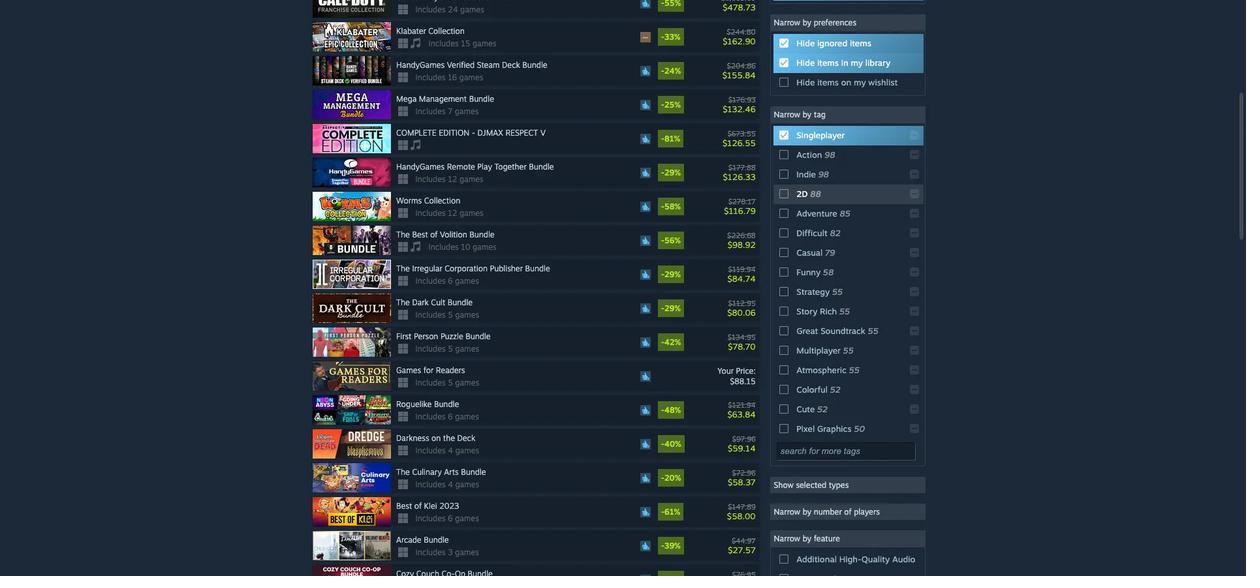 Task type: vqa. For each thing, say whether or not it's contained in the screenshot.
Posted:
no



Task type: locate. For each thing, give the bounding box(es) containing it.
4 by from the top
[[803, 534, 812, 544]]

1 vertical spatial 12
[[448, 208, 457, 218]]

includes down roguelike bundle at the left bottom of the page
[[416, 412, 446, 422]]

arts
[[444, 468, 459, 477]]

1 vertical spatial hide
[[797, 57, 815, 68]]

1 vertical spatial includes 12 games
[[416, 208, 484, 218]]

0 vertical spatial includes 6 games
[[416, 276, 479, 286]]

0 vertical spatial 4
[[448, 446, 453, 456]]

includes down klei
[[416, 514, 446, 524]]

action
[[797, 150, 822, 160]]

$58.00
[[727, 511, 756, 521]]

4 for $59.14
[[448, 446, 453, 456]]

$78.70
[[728, 341, 756, 352]]

atmospheric 55
[[797, 365, 860, 375]]

v
[[541, 128, 546, 138]]

29% up 58%
[[665, 168, 681, 178]]

5 down puzzle
[[448, 344, 453, 354]]

games for $80.06
[[455, 310, 479, 320]]

of left 'players'
[[844, 507, 852, 517]]

1 vertical spatial includes 5 games
[[416, 344, 479, 354]]

includes 6 games for $63.84
[[416, 412, 479, 422]]

2 handygames from the top
[[396, 162, 445, 172]]

includes for $155.84
[[416, 73, 446, 82]]

price:
[[736, 366, 756, 376]]

cute
[[797, 404, 815, 415]]

2 5 from the top
[[448, 344, 453, 354]]

my for in
[[851, 57, 863, 68]]

great soundtrack 55
[[797, 326, 879, 336]]

52 right cute
[[817, 404, 828, 415]]

1 the from the top
[[396, 230, 410, 240]]

$121.94 $63.84
[[728, 401, 756, 420]]

narrow for narrow by number of players
[[774, 507, 801, 517]]

games right 7
[[455, 106, 479, 116]]

handygames down complete
[[396, 162, 445, 172]]

includes for $59.14
[[416, 446, 446, 456]]

complete
[[396, 128, 437, 138]]

management
[[419, 94, 467, 104]]

bundle down steam
[[469, 94, 494, 104]]

items left in at the right of page
[[817, 57, 839, 68]]

bundle right steam
[[523, 60, 548, 70]]

0 horizontal spatial deck
[[457, 434, 475, 443]]

best left volition
[[412, 230, 428, 240]]

5 down readers
[[448, 378, 453, 388]]

4 the from the top
[[396, 468, 410, 477]]

0 vertical spatial my
[[851, 57, 863, 68]]

includes 4 games for $58.37
[[416, 480, 479, 490]]

includes down culinary
[[416, 480, 446, 490]]

my left wishlist
[[854, 77, 866, 88]]

narrow left tag
[[774, 110, 801, 120]]

0 vertical spatial on
[[841, 77, 852, 88]]

includes 4 games down "the"
[[416, 446, 479, 456]]

None text field
[[777, 443, 915, 460]]

55 for atmospheric 55
[[849, 365, 860, 375]]

bundle up includes 3 games
[[424, 535, 449, 545]]

24
[[448, 5, 458, 14]]

79
[[825, 247, 835, 258]]

3 -29% from the top
[[661, 304, 681, 313]]

3 narrow from the top
[[774, 507, 801, 517]]

1 vertical spatial deck
[[457, 434, 475, 443]]

tag
[[814, 110, 826, 120]]

4 narrow from the top
[[774, 534, 801, 544]]

0 vertical spatial 29%
[[665, 168, 681, 178]]

games right 3
[[455, 548, 479, 558]]

cult
[[431, 298, 445, 308]]

- for $58.37
[[661, 473, 665, 483]]

29% for $126.33
[[665, 168, 681, 178]]

collection right worms
[[424, 196, 460, 206]]

2 vertical spatial includes 5 games
[[416, 378, 479, 388]]

5
[[448, 310, 453, 320], [448, 344, 453, 354], [448, 378, 453, 388]]

$176.93
[[729, 95, 756, 104]]

your
[[718, 366, 734, 376]]

- for $126.33
[[661, 168, 665, 178]]

15
[[461, 39, 470, 48]]

1 5 from the top
[[448, 310, 453, 320]]

includes 12 games for $116.79
[[416, 208, 484, 218]]

the for $98.92
[[396, 230, 410, 240]]

volition
[[440, 230, 467, 240]]

55
[[832, 287, 843, 297], [840, 306, 850, 317], [868, 326, 879, 336], [843, 345, 854, 356], [849, 365, 860, 375]]

includes down management
[[416, 106, 446, 116]]

1 12 from the top
[[448, 174, 457, 184]]

2 6 from the top
[[448, 412, 453, 422]]

hide down narrow by preferences at the top right of page
[[797, 38, 815, 48]]

includes down klabater collection
[[429, 39, 459, 48]]

includes 5 games for $78.70
[[416, 344, 479, 354]]

$80.06
[[727, 307, 756, 318]]

2 includes 12 games from the top
[[416, 208, 484, 218]]

hide
[[797, 38, 815, 48], [797, 57, 815, 68], [797, 77, 815, 88]]

6 for $58.00
[[448, 514, 453, 524]]

25%
[[665, 100, 681, 110]]

2 29% from the top
[[665, 270, 681, 279]]

great
[[797, 326, 818, 336]]

-39%
[[661, 541, 681, 551]]

1 6 from the top
[[448, 276, 453, 286]]

1 horizontal spatial deck
[[502, 60, 520, 70]]

55 up rich
[[832, 287, 843, 297]]

includes 6 games for $84.74
[[416, 276, 479, 286]]

$278.17
[[729, 197, 756, 206]]

12 down remote
[[448, 174, 457, 184]]

0 vertical spatial 12
[[448, 174, 457, 184]]

indie 98
[[797, 169, 829, 180]]

- for $132.46
[[661, 100, 665, 110]]

-29% up -42%
[[661, 304, 681, 313]]

- for $80.06
[[661, 304, 665, 313]]

games up puzzle
[[455, 310, 479, 320]]

6
[[448, 276, 453, 286], [448, 412, 453, 422], [448, 514, 453, 524]]

1 vertical spatial 5
[[448, 344, 453, 354]]

0 vertical spatial items
[[850, 38, 872, 48]]

deck right steam
[[502, 60, 520, 70]]

$27.57
[[728, 545, 756, 555]]

by left preferences
[[803, 18, 812, 27]]

$72.96
[[732, 469, 756, 478]]

1 vertical spatial handygames
[[396, 162, 445, 172]]

of left klei
[[414, 501, 422, 511]]

narrow for narrow by preferences
[[774, 18, 801, 27]]

$59.14
[[728, 443, 756, 453]]

the left irregular
[[396, 264, 410, 274]]

1 includes 4 games from the top
[[416, 446, 479, 456]]

0 vertical spatial includes 12 games
[[416, 174, 484, 184]]

29% down 56%
[[665, 270, 681, 279]]

difficult
[[797, 228, 828, 238]]

includes 6 games down corporation
[[416, 276, 479, 286]]

narrow down show
[[774, 507, 801, 517]]

- for $78.70
[[661, 338, 665, 347]]

hide down hide ignored items
[[797, 57, 815, 68]]

narrow by feature
[[774, 534, 840, 544]]

1 vertical spatial best
[[396, 501, 412, 511]]

narrow right $244.80
[[774, 18, 801, 27]]

5 down the dark cult bundle in the bottom left of the page
[[448, 310, 453, 320]]

2 vertical spatial 5
[[448, 378, 453, 388]]

includes down worms collection
[[416, 208, 446, 218]]

2 includes 5 games from the top
[[416, 344, 479, 354]]

2 includes 6 games from the top
[[416, 412, 479, 422]]

includes for $80.06
[[416, 310, 446, 320]]

-29% down "-56%"
[[661, 270, 681, 279]]

deck for $59.14
[[457, 434, 475, 443]]

61%
[[665, 507, 680, 517]]

culinary
[[412, 468, 442, 477]]

the
[[396, 230, 410, 240], [396, 264, 410, 274], [396, 298, 410, 308], [396, 468, 410, 477]]

includes 5 games down first person puzzle bundle
[[416, 344, 479, 354]]

3 by from the top
[[803, 507, 812, 517]]

my
[[851, 57, 863, 68], [854, 77, 866, 88]]

in
[[841, 57, 849, 68]]

55 down soundtrack
[[843, 345, 854, 356]]

of left volition
[[430, 230, 438, 240]]

2 horizontal spatial of
[[844, 507, 852, 517]]

2 vertical spatial items
[[817, 77, 839, 88]]

85
[[840, 208, 851, 219]]

1 includes 5 games from the top
[[416, 310, 479, 320]]

1 vertical spatial collection
[[424, 196, 460, 206]]

wishlist
[[869, 77, 898, 88]]

0 vertical spatial hide
[[797, 38, 815, 48]]

0 vertical spatial 5
[[448, 310, 453, 320]]

games for $27.57
[[455, 548, 479, 558]]

colorful
[[797, 385, 828, 395]]

deck right "the"
[[457, 434, 475, 443]]

0 vertical spatial collection
[[428, 26, 465, 36]]

library
[[866, 57, 891, 68]]

$134.95
[[728, 333, 756, 342]]

handygames up includes 16 games
[[396, 60, 445, 70]]

bundle right cult
[[448, 298, 473, 308]]

the down worms
[[396, 230, 410, 240]]

games down handygames remote play together bundle on the left of page
[[460, 174, 484, 184]]

1 vertical spatial 29%
[[665, 270, 681, 279]]

2 by from the top
[[803, 110, 812, 120]]

0 vertical spatial deck
[[502, 60, 520, 70]]

2 vertical spatial hide
[[797, 77, 815, 88]]

funny 58
[[797, 267, 834, 278]]

0 vertical spatial -29%
[[661, 168, 681, 178]]

98
[[825, 150, 835, 160], [818, 169, 829, 180]]

2 12 from the top
[[448, 208, 457, 218]]

games down handygames verified steam deck bundle
[[459, 73, 483, 82]]

0 vertical spatial includes 5 games
[[416, 310, 479, 320]]

games up arts
[[455, 446, 479, 456]]

0 vertical spatial handygames
[[396, 60, 445, 70]]

3 6 from the top
[[448, 514, 453, 524]]

1 vertical spatial 52
[[817, 404, 828, 415]]

difficult 82
[[797, 228, 841, 238]]

-20%
[[661, 473, 681, 483]]

1 vertical spatial -29%
[[661, 270, 681, 279]]

2 vertical spatial -29%
[[661, 304, 681, 313]]

1 29% from the top
[[665, 168, 681, 178]]

- for $58.00
[[661, 507, 665, 517]]

atmospheric
[[797, 365, 847, 375]]

handygames for $126.33
[[396, 162, 445, 172]]

includes down arcade bundle
[[416, 548, 446, 558]]

includes 5 games down cult
[[416, 310, 479, 320]]

best left klei
[[396, 501, 412, 511]]

1 vertical spatial includes 6 games
[[416, 412, 479, 422]]

bundle
[[523, 60, 548, 70], [469, 94, 494, 104], [529, 162, 554, 172], [470, 230, 495, 240], [525, 264, 550, 274], [448, 298, 473, 308], [466, 332, 491, 342], [434, 400, 459, 409], [461, 468, 486, 477], [424, 535, 449, 545]]

6 down corporation
[[448, 276, 453, 286]]

collection for klabater collection
[[428, 26, 465, 36]]

1 vertical spatial includes 4 games
[[416, 480, 479, 490]]

$673.55
[[728, 129, 756, 138]]

1 handygames from the top
[[396, 60, 445, 70]]

$119.94
[[729, 265, 756, 274]]

by for tag
[[803, 110, 812, 120]]

1 vertical spatial 6
[[448, 412, 453, 422]]

narrow up additional
[[774, 534, 801, 544]]

0 vertical spatial 52
[[830, 385, 841, 395]]

88
[[810, 189, 821, 199]]

1 vertical spatial on
[[432, 434, 441, 443]]

games down "2023"
[[455, 514, 479, 524]]

1 by from the top
[[803, 18, 812, 27]]

0 vertical spatial 6
[[448, 276, 453, 286]]

0 horizontal spatial 52
[[817, 404, 828, 415]]

- for $155.84
[[661, 66, 665, 76]]

-29% for $84.74
[[661, 270, 681, 279]]

1 vertical spatial 4
[[448, 480, 453, 490]]

includes for $78.70
[[416, 344, 446, 354]]

- for $126.55
[[661, 134, 665, 144]]

1 vertical spatial items
[[817, 57, 839, 68]]

items up hide items in my library
[[850, 38, 872, 48]]

includes left '16' at the left top
[[416, 73, 446, 82]]

narrow by number of players
[[774, 507, 880, 517]]

56%
[[665, 236, 681, 246]]

includes for $116.79
[[416, 208, 446, 218]]

includes up worms collection
[[416, 174, 446, 184]]

1 vertical spatial my
[[854, 77, 866, 88]]

3 hide from the top
[[797, 77, 815, 88]]

includes 5 games down readers
[[416, 378, 479, 388]]

includes down person
[[416, 344, 446, 354]]

1 narrow from the top
[[774, 18, 801, 27]]

play
[[477, 162, 492, 172]]

2 includes 4 games from the top
[[416, 480, 479, 490]]

includes down darkness on the deck
[[416, 446, 446, 456]]

items down hide items in my library
[[817, 77, 839, 88]]

narrow by preferences
[[774, 18, 857, 27]]

games up "the"
[[455, 412, 479, 422]]

1 -29% from the top
[[661, 168, 681, 178]]

- for $59.14
[[661, 439, 665, 449]]

includes for $58.37
[[416, 480, 446, 490]]

the for $58.37
[[396, 468, 410, 477]]

games down arts
[[455, 480, 479, 490]]

handygames
[[396, 60, 445, 70], [396, 162, 445, 172]]

includes down irregular
[[416, 276, 446, 286]]

0 vertical spatial 98
[[825, 150, 835, 160]]

- for $27.57
[[661, 541, 665, 551]]

items
[[850, 38, 872, 48], [817, 57, 839, 68], [817, 77, 839, 88]]

2 the from the top
[[396, 264, 410, 274]]

2 hide from the top
[[797, 57, 815, 68]]

55 right 'atmospheric'
[[849, 365, 860, 375]]

includes down the dark cult bundle in the bottom left of the page
[[416, 310, 446, 320]]

games for $84.74
[[455, 276, 479, 286]]

includes 12 games
[[416, 174, 484, 184], [416, 208, 484, 218]]

98 right indie
[[818, 169, 829, 180]]

1 includes 12 games from the top
[[416, 174, 484, 184]]

my right in at the right of page
[[851, 57, 863, 68]]

12
[[448, 174, 457, 184], [448, 208, 457, 218]]

0 horizontal spatial of
[[414, 501, 422, 511]]

2 vertical spatial 29%
[[665, 304, 681, 313]]

includes for $132.46
[[416, 106, 446, 116]]

games right 24
[[460, 5, 484, 14]]

includes 24 games
[[416, 5, 484, 14]]

2 narrow from the top
[[774, 110, 801, 120]]

1 hide from the top
[[797, 38, 815, 48]]

the left dark
[[396, 298, 410, 308]]

games for $78.70
[[455, 344, 479, 354]]

2 vertical spatial includes 6 games
[[416, 514, 479, 524]]

29% up "42%"
[[665, 304, 681, 313]]

29% for $84.74
[[665, 270, 681, 279]]

98 right action at top right
[[825, 150, 835, 160]]

3 the from the top
[[396, 298, 410, 308]]

casual
[[797, 247, 823, 258]]

$673.55 $126.55
[[723, 129, 756, 148]]

worms collection
[[396, 196, 460, 206]]

2 -29% from the top
[[661, 270, 681, 279]]

hide up the narrow by tag
[[797, 77, 815, 88]]

6 down "2023"
[[448, 514, 453, 524]]

the left culinary
[[396, 468, 410, 477]]

3 29% from the top
[[665, 304, 681, 313]]

includes 4 games down arts
[[416, 480, 479, 490]]

collection up includes 15 games at the top of the page
[[428, 26, 465, 36]]

1 horizontal spatial 52
[[830, 385, 841, 395]]

games down corporation
[[455, 276, 479, 286]]

52 down atmospheric 55
[[830, 385, 841, 395]]

12 for $116.79
[[448, 208, 457, 218]]

0 vertical spatial includes 4 games
[[416, 446, 479, 456]]

games for $63.84
[[455, 412, 479, 422]]

4 down "the"
[[448, 446, 453, 456]]

bundle right together on the top left of page
[[529, 162, 554, 172]]

1 vertical spatial 98
[[818, 169, 829, 180]]

games up volition
[[460, 208, 484, 218]]

3 includes 6 games from the top
[[416, 514, 479, 524]]

games down readers
[[455, 378, 479, 388]]

deck for $155.84
[[502, 60, 520, 70]]

klabater collection
[[396, 26, 465, 36]]

includes 12 games down remote
[[416, 174, 484, 184]]

by
[[803, 18, 812, 27], [803, 110, 812, 120], [803, 507, 812, 517], [803, 534, 812, 544]]

games for $58.00
[[455, 514, 479, 524]]

-24%
[[661, 66, 681, 76]]

1 horizontal spatial on
[[841, 77, 852, 88]]

my for on
[[854, 77, 866, 88]]

by left feature
[[803, 534, 812, 544]]

-33%
[[661, 32, 681, 42]]

2 4 from the top
[[448, 480, 453, 490]]

publisher
[[490, 264, 523, 274]]

-29% for $80.06
[[661, 304, 681, 313]]

55 for multiplayer 55
[[843, 345, 854, 356]]

6 up "the"
[[448, 412, 453, 422]]

29%
[[665, 168, 681, 178], [665, 270, 681, 279], [665, 304, 681, 313]]

2 vertical spatial 6
[[448, 514, 453, 524]]

items for in
[[817, 57, 839, 68]]

$244.80
[[727, 27, 756, 36]]

by left tag
[[803, 110, 812, 120]]

action 98
[[797, 150, 835, 160]]

games down puzzle
[[455, 344, 479, 354]]

best of klei 2023
[[396, 501, 459, 511]]

1 4 from the top
[[448, 446, 453, 456]]

handygames remote play together bundle
[[396, 162, 554, 172]]

includes 12 games up volition
[[416, 208, 484, 218]]

39%
[[665, 541, 681, 551]]

includes up klabater collection
[[416, 5, 446, 14]]

by left number on the right bottom
[[803, 507, 812, 517]]

story
[[797, 306, 818, 317]]

1 includes 6 games from the top
[[416, 276, 479, 286]]



Task type: describe. For each thing, give the bounding box(es) containing it.
-29% for $126.33
[[661, 168, 681, 178]]

includes for $84.74
[[416, 276, 446, 286]]

includes for $27.57
[[416, 548, 446, 558]]

collection for worms collection
[[424, 196, 460, 206]]

includes 6 games for $58.00
[[416, 514, 479, 524]]

$112.95 $80.06
[[727, 299, 756, 318]]

games right 10
[[473, 242, 497, 252]]

$177.88 $126.33
[[723, 163, 756, 182]]

narrow for narrow by tag
[[774, 110, 801, 120]]

$155.84
[[723, 70, 756, 80]]

$97.96 $59.14
[[728, 435, 756, 453]]

darkness
[[396, 434, 429, 443]]

includes 3 games
[[416, 548, 479, 558]]

by for preferences
[[803, 18, 812, 27]]

6 for $84.74
[[448, 276, 453, 286]]

first
[[396, 332, 412, 342]]

additional
[[797, 554, 837, 565]]

52 for colorful 52
[[830, 385, 841, 395]]

mega
[[396, 94, 417, 104]]

together
[[495, 162, 527, 172]]

your price: $88.15
[[718, 366, 756, 386]]

includes 4 games for $59.14
[[416, 446, 479, 456]]

hide for hide items on my wishlist
[[797, 77, 815, 88]]

82
[[830, 228, 841, 238]]

0 horizontal spatial on
[[432, 434, 441, 443]]

complete edition - djmax respect v
[[396, 128, 546, 138]]

arcade bundle
[[396, 535, 449, 545]]

singleplayer
[[797, 130, 845, 140]]

5 for $78.70
[[448, 344, 453, 354]]

55 right soundtrack
[[868, 326, 879, 336]]

adventure
[[797, 208, 837, 219]]

games for $126.33
[[460, 174, 484, 184]]

hide items on my wishlist
[[797, 77, 898, 88]]

50
[[854, 424, 865, 434]]

3 5 from the top
[[448, 378, 453, 388]]

includes for $58.00
[[416, 514, 446, 524]]

$204.86
[[727, 61, 756, 70]]

81%
[[665, 134, 680, 144]]

additional high-quality audio
[[797, 554, 916, 565]]

0 vertical spatial best
[[412, 230, 428, 240]]

hide ignored items
[[797, 38, 872, 48]]

funny
[[797, 267, 821, 278]]

52 for cute 52
[[817, 404, 828, 415]]

multiplayer 55
[[797, 345, 854, 356]]

98 for action 98
[[825, 150, 835, 160]]

handygames verified steam deck bundle
[[396, 60, 548, 70]]

feature
[[814, 534, 840, 544]]

the for $84.74
[[396, 264, 410, 274]]

- for $98.92
[[661, 236, 665, 246]]

bundle right puzzle
[[466, 332, 491, 342]]

games for $58.37
[[455, 480, 479, 490]]

the best of volition bundle
[[396, 230, 495, 240]]

includes for $63.84
[[416, 412, 446, 422]]

roguelike bundle
[[396, 400, 459, 409]]

for
[[424, 366, 434, 375]]

-56%
[[661, 236, 681, 246]]

games for $132.46
[[455, 106, 479, 116]]

- for $63.84
[[661, 405, 665, 415]]

handygames for $155.84
[[396, 60, 445, 70]]

by for feature
[[803, 534, 812, 544]]

darkness on the deck
[[396, 434, 475, 443]]

- for $162.90
[[661, 32, 665, 42]]

- for $116.79
[[661, 202, 665, 212]]

by for number
[[803, 507, 812, 517]]

games for $155.84
[[459, 73, 483, 82]]

$44.97
[[732, 536, 756, 546]]

includes 15 games
[[429, 39, 497, 48]]

$134.95 $78.70
[[728, 333, 756, 352]]

ignored
[[817, 38, 848, 48]]

story rich 55
[[797, 306, 850, 317]]

soundtrack
[[821, 326, 866, 336]]

55 for strategy 55
[[832, 287, 843, 297]]

games for $478.73
[[460, 5, 484, 14]]

includes 5 games for $80.06
[[416, 310, 479, 320]]

person
[[414, 332, 438, 342]]

the for $80.06
[[396, 298, 410, 308]]

-40%
[[661, 439, 681, 449]]

readers
[[436, 366, 465, 375]]

irregular
[[412, 264, 442, 274]]

games right 15
[[473, 39, 497, 48]]

the irregular corporation publisher bundle
[[396, 264, 550, 274]]

show
[[774, 481, 794, 490]]

respect
[[506, 128, 538, 138]]

remote
[[447, 162, 475, 172]]

includes 12 games for $126.33
[[416, 174, 484, 184]]

includes down "the best of volition bundle"
[[429, 242, 459, 252]]

$63.84
[[728, 409, 756, 420]]

$88.15
[[730, 376, 756, 386]]

puzzle
[[441, 332, 463, 342]]

narrow for narrow by feature
[[774, 534, 801, 544]]

$226.68
[[728, 231, 756, 240]]

29% for $80.06
[[665, 304, 681, 313]]

hide items in my library
[[797, 57, 891, 68]]

6 for $63.84
[[448, 412, 453, 422]]

7
[[448, 106, 453, 116]]

hide for hide items in my library
[[797, 57, 815, 68]]

-42%
[[661, 338, 681, 347]]

3
[[448, 548, 453, 558]]

games for $59.14
[[455, 446, 479, 456]]

bundle right publisher
[[525, 264, 550, 274]]

$147.89
[[728, 502, 756, 512]]

$177.88
[[729, 163, 756, 172]]

55 right rich
[[840, 306, 850, 317]]

worms
[[396, 196, 422, 206]]

bundle right arts
[[461, 468, 486, 477]]

graphics
[[817, 424, 852, 434]]

2023
[[440, 501, 459, 511]]

includes for $126.33
[[416, 174, 446, 184]]

4 for $58.37
[[448, 480, 453, 490]]

includes down the games for readers
[[416, 378, 446, 388]]

1 horizontal spatial of
[[430, 230, 438, 240]]

narrow by tag
[[774, 110, 826, 120]]

5 for $80.06
[[448, 310, 453, 320]]

bundle right roguelike
[[434, 400, 459, 409]]

colorful 52
[[797, 385, 841, 395]]

3 includes 5 games from the top
[[416, 378, 479, 388]]

$58.37
[[728, 477, 756, 487]]

2d 88
[[797, 189, 821, 199]]

number
[[814, 507, 842, 517]]

$244.80 $162.90
[[723, 27, 756, 46]]

12 for $126.33
[[448, 174, 457, 184]]

items for on
[[817, 77, 839, 88]]

the dark cult bundle
[[396, 298, 473, 308]]

- for $84.74
[[661, 270, 665, 279]]

-81%
[[661, 134, 680, 144]]

hide for hide ignored items
[[797, 38, 815, 48]]

$112.95
[[728, 299, 756, 308]]

-61%
[[661, 507, 680, 517]]

rich
[[820, 306, 837, 317]]

$72.96 $58.37
[[728, 469, 756, 487]]

games
[[396, 366, 421, 375]]

98 for indie 98
[[818, 169, 829, 180]]

bundle up 10
[[470, 230, 495, 240]]

games for $116.79
[[460, 208, 484, 218]]

includes 16 games
[[416, 73, 483, 82]]

djmax
[[478, 128, 503, 138]]



